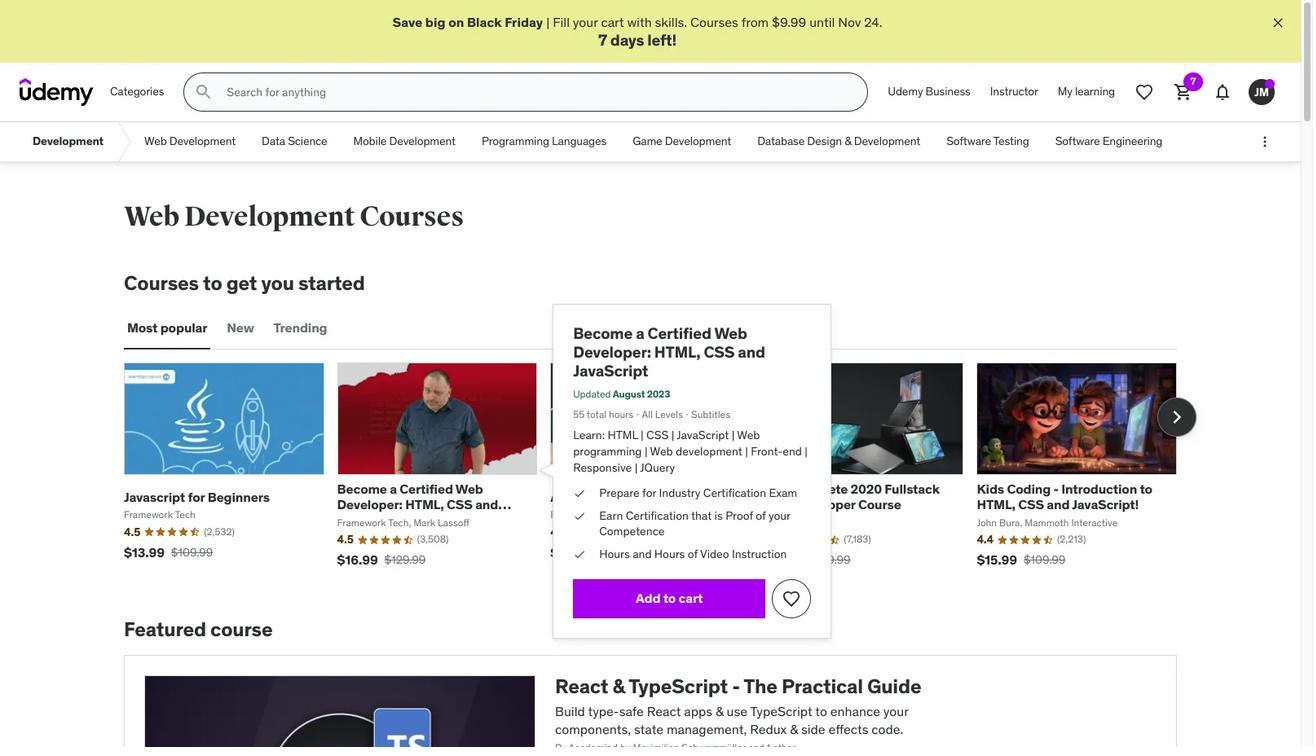 Task type: locate. For each thing, give the bounding box(es) containing it.
to right the add on the bottom of the page
[[664, 590, 676, 607]]

most
[[127, 320, 158, 336]]

2 software from the left
[[1056, 134, 1100, 149]]

1 horizontal spatial for
[[643, 486, 657, 501]]

0 vertical spatial cart
[[601, 14, 624, 30]]

0 vertical spatial certified
[[648, 323, 712, 343]]

certified inside become a certified web developer: html, css and javascript
[[400, 481, 453, 498]]

subtitles
[[692, 408, 731, 420]]

javascript inside 'learn: html | css | javascript | web programming | web development | front-end | responsive | jquery'
[[677, 428, 729, 443]]

0 horizontal spatial typescript
[[629, 674, 728, 700]]

1 horizontal spatial a
[[636, 323, 645, 343]]

css inside the "kids coding - introduction to html, css and javascript!"
[[1019, 497, 1045, 513]]

earn
[[600, 509, 623, 523]]

0 vertical spatial become a certified web developer: html, css and javascript link
[[573, 323, 766, 381]]

1 software from the left
[[947, 134, 992, 149]]

css up subtitles
[[704, 342, 735, 362]]

become up the updated
[[573, 323, 633, 343]]

2 vertical spatial javascript
[[337, 513, 400, 529]]

development
[[33, 134, 104, 149], [169, 134, 236, 149], [389, 134, 456, 149], [665, 134, 732, 149], [854, 134, 921, 149], [184, 200, 355, 234]]

and inside become a certified web developer: html, css and javascript updated august 2023
[[738, 342, 766, 362]]

4.5
[[337, 533, 354, 547]]

framework
[[337, 517, 386, 529]]

to
[[203, 271, 222, 296], [1140, 481, 1153, 498], [664, 590, 676, 607], [816, 703, 828, 720]]

react
[[555, 674, 609, 700], [647, 703, 681, 720]]

1 vertical spatial become
[[337, 481, 387, 498]]

cart up the days
[[601, 14, 624, 30]]

your up code.
[[884, 703, 909, 720]]

become for become a certified web developer: html, css and javascript
[[337, 481, 387, 498]]

0 vertical spatial javascript
[[573, 362, 649, 381]]

from
[[742, 14, 769, 30]]

1 vertical spatial certification
[[626, 509, 689, 523]]

1 horizontal spatial html,
[[655, 342, 701, 362]]

0 vertical spatial the
[[764, 481, 786, 498]]

science
[[288, 134, 327, 149]]

for right javascript
[[188, 489, 205, 505]]

and for become a certified web developer: html, css and javascript updated august 2023
[[738, 342, 766, 362]]

updated
[[573, 388, 611, 400]]

programming languages
[[482, 134, 607, 149]]

0 vertical spatial courses
[[691, 14, 739, 30]]

data science link
[[249, 122, 341, 162]]

programming languages link
[[469, 122, 620, 162]]

tech,
[[388, 517, 411, 529]]

1 horizontal spatial of
[[756, 509, 766, 523]]

code.
[[872, 722, 904, 738]]

featured course
[[124, 617, 273, 643]]

to right javascript!
[[1140, 481, 1153, 498]]

prepare
[[600, 486, 640, 501]]

1 vertical spatial the
[[744, 674, 778, 700]]

and inside become a certified web developer: html, css and javascript
[[476, 497, 498, 513]]

developer: up 'august' at the bottom
[[573, 342, 651, 362]]

typescript
[[629, 674, 728, 700], [751, 703, 813, 720]]

javascript inside become a certified web developer: html, css and javascript
[[337, 513, 400, 529]]

1 vertical spatial developer:
[[337, 497, 403, 513]]

notifications image
[[1213, 83, 1233, 102]]

2 vertical spatial your
[[884, 703, 909, 720]]

engineering
[[1103, 134, 1163, 149]]

1 vertical spatial 7
[[1191, 75, 1197, 87]]

hours
[[600, 547, 630, 562], [655, 547, 685, 562]]

- right coding
[[1054, 481, 1059, 498]]

development right mobile at the left of page
[[389, 134, 456, 149]]

nov
[[839, 14, 861, 30]]

certified for become a certified web developer: html, css and javascript
[[400, 481, 453, 498]]

2 horizontal spatial html,
[[977, 497, 1016, 513]]

css right kids
[[1019, 497, 1045, 513]]

learning
[[1075, 84, 1116, 99]]

popular
[[160, 320, 207, 336]]

react up "build"
[[555, 674, 609, 700]]

1 horizontal spatial cart
[[679, 590, 703, 607]]

database design & development
[[758, 134, 921, 149]]

0 horizontal spatial html,
[[405, 497, 444, 513]]

developer: inside become a certified web developer: html, css and javascript
[[337, 497, 403, 513]]

0 horizontal spatial become a certified web developer: html, css and javascript link
[[337, 481, 511, 529]]

design
[[808, 134, 842, 149]]

-
[[1054, 481, 1059, 498], [732, 674, 740, 700]]

1 vertical spatial typescript
[[751, 703, 813, 720]]

submit search image
[[194, 83, 214, 102]]

typescript up "redux"
[[751, 703, 813, 720]]

developer: inside become a certified web developer: html, css and javascript updated august 2023
[[573, 342, 651, 362]]

0 vertical spatial a
[[636, 323, 645, 343]]

0 horizontal spatial become
[[337, 481, 387, 498]]

1 vertical spatial certified
[[400, 481, 453, 498]]

certified up the mark
[[400, 481, 453, 498]]

2 xsmall image from the top
[[573, 547, 586, 563]]

course
[[210, 617, 273, 643]]

typescript up apps
[[629, 674, 728, 700]]

development down submit search image
[[169, 134, 236, 149]]

$9.99
[[772, 14, 807, 30]]

0 horizontal spatial courses
[[124, 271, 199, 296]]

of right proof
[[756, 509, 766, 523]]

1 horizontal spatial developer:
[[573, 342, 651, 362]]

1 horizontal spatial your
[[769, 509, 791, 523]]

1 horizontal spatial certified
[[648, 323, 712, 343]]

0 vertical spatial -
[[1054, 481, 1059, 498]]

javascript up 'august' at the bottom
[[573, 362, 649, 381]]

a up tech,
[[390, 481, 397, 498]]

1 horizontal spatial -
[[1054, 481, 1059, 498]]

0 horizontal spatial your
[[573, 14, 598, 30]]

javascript
[[573, 362, 649, 381], [677, 428, 729, 443], [337, 513, 400, 529]]

certification up competence
[[626, 509, 689, 523]]

software left testing
[[947, 134, 992, 149]]

0 vertical spatial become
[[573, 323, 633, 343]]

you
[[261, 271, 294, 296]]

0 horizontal spatial a
[[390, 481, 397, 498]]

my learning
[[1058, 84, 1116, 99]]

the inside react & typescript - the practical guide build type-safe react apps & use typescript to enhance your components, state management, redux & side effects code.
[[744, 674, 778, 700]]

august
[[613, 388, 645, 400]]

game
[[633, 134, 663, 149]]

| left front-
[[745, 444, 748, 459]]

courses down "mobile development" "link"
[[360, 200, 464, 234]]

css up lassoff
[[447, 497, 473, 513]]

competence
[[600, 525, 665, 539]]

1 vertical spatial become a certified web developer: html, css and javascript link
[[337, 481, 511, 529]]

big
[[426, 14, 446, 30]]

friday
[[505, 14, 543, 30]]

1 horizontal spatial software
[[1056, 134, 1100, 149]]

0 horizontal spatial javascript
[[337, 513, 400, 529]]

1 horizontal spatial become
[[573, 323, 633, 343]]

javascript for beginners link
[[124, 489, 270, 505]]

0 horizontal spatial software
[[947, 134, 992, 149]]

practical
[[782, 674, 863, 700]]

1 xsmall image from the top
[[573, 509, 586, 525]]

udemy business link
[[878, 73, 981, 112]]

| down levels
[[672, 428, 675, 443]]

courses inside save big on black friday | fill your cart with skills. courses from $9.99 until nov 24. 7 days left!
[[691, 14, 739, 30]]

add
[[636, 590, 661, 607]]

1 vertical spatial xsmall image
[[573, 547, 586, 563]]

become a certified web developer: html, css and javascript link for (3,508)
[[337, 481, 511, 529]]

1 vertical spatial a
[[390, 481, 397, 498]]

the down front-
[[764, 481, 786, 498]]

2023
[[647, 388, 670, 400]]

prepare for industry certification exam
[[600, 486, 798, 501]]

1 vertical spatial of
[[688, 547, 698, 562]]

7 left notifications "image"
[[1191, 75, 1197, 87]]

xsmall image
[[573, 509, 586, 525], [573, 547, 586, 563]]

0 horizontal spatial 7
[[598, 30, 607, 50]]

0 horizontal spatial react
[[555, 674, 609, 700]]

- up use
[[732, 674, 740, 700]]

7 left the days
[[598, 30, 607, 50]]

0 horizontal spatial certified
[[400, 481, 453, 498]]

react up state
[[647, 703, 681, 720]]

earn certification that is proof of your competence
[[600, 509, 791, 539]]

become inside become a certified web developer: html, css and javascript
[[337, 481, 387, 498]]

javascript inside become a certified web developer: html, css and javascript updated august 2023
[[573, 362, 649, 381]]

0 vertical spatial certification
[[704, 486, 767, 501]]

0 vertical spatial of
[[756, 509, 766, 523]]

2 hours from the left
[[655, 547, 685, 562]]

web development
[[144, 134, 236, 149]]

1 horizontal spatial react
[[647, 703, 681, 720]]

to up the side
[[816, 703, 828, 720]]

and for kids coding - introduction to html, css and javascript!
[[1047, 497, 1070, 513]]

to inside button
[[664, 590, 676, 607]]

0 horizontal spatial hours
[[600, 547, 630, 562]]

&
[[845, 134, 852, 149], [613, 674, 625, 700], [716, 703, 724, 720], [790, 722, 798, 738]]

1 horizontal spatial 7
[[1191, 75, 1197, 87]]

css inside become a certified web developer: html, css and javascript
[[447, 497, 473, 513]]

0 horizontal spatial cart
[[601, 14, 624, 30]]

html, inside the "kids coding - introduction to html, css and javascript!"
[[977, 497, 1016, 513]]

a inside become a certified web developer: html, css and javascript updated august 2023
[[636, 323, 645, 343]]

development for web development
[[169, 134, 236, 149]]

& up safe
[[613, 674, 625, 700]]

add to cart button
[[573, 579, 766, 619]]

trending button
[[270, 309, 331, 348]]

certification up proof
[[704, 486, 767, 501]]

new
[[227, 320, 254, 336]]

software down my learning link
[[1056, 134, 1100, 149]]

javascript up development
[[677, 428, 729, 443]]

0 horizontal spatial -
[[732, 674, 740, 700]]

css for become a certified web developer: html, css and javascript
[[447, 497, 473, 513]]

javascript up the '4.5'
[[337, 513, 400, 529]]

1 horizontal spatial typescript
[[751, 703, 813, 720]]

1 vertical spatial your
[[769, 509, 791, 523]]

certified
[[648, 323, 712, 343], [400, 481, 453, 498]]

and inside the "kids coding - introduction to html, css and javascript!"
[[1047, 497, 1070, 513]]

software engineering link
[[1043, 122, 1176, 162]]

css down all levels
[[647, 428, 669, 443]]

development
[[676, 444, 743, 459]]

all
[[642, 408, 653, 420]]

courses left 'from' in the right top of the page
[[691, 14, 739, 30]]

certified up 2023
[[648, 323, 712, 343]]

developer:
[[573, 342, 651, 362], [337, 497, 403, 513]]

2 horizontal spatial your
[[884, 703, 909, 720]]

development inside "link"
[[389, 134, 456, 149]]

developer: up framework
[[337, 497, 403, 513]]

courses
[[691, 14, 739, 30], [360, 200, 464, 234], [124, 271, 199, 296]]

1 horizontal spatial javascript
[[573, 362, 649, 381]]

web
[[144, 134, 167, 149], [124, 200, 179, 234], [715, 323, 748, 343], [737, 428, 760, 443], [650, 444, 673, 459], [456, 481, 483, 498], [764, 497, 792, 513]]

categories button
[[100, 73, 174, 112]]

software for software testing
[[947, 134, 992, 149]]

of inside earn certification that is proof of your competence
[[756, 509, 766, 523]]

cart
[[601, 14, 624, 30], [679, 590, 703, 607]]

hours
[[609, 408, 634, 420]]

| inside save big on black friday | fill your cart with skills. courses from $9.99 until nov 24. 7 days left!
[[547, 14, 550, 30]]

html,
[[655, 342, 701, 362], [405, 497, 444, 513], [977, 497, 1016, 513]]

1 horizontal spatial become a certified web developer: html, css and javascript link
[[573, 323, 766, 381]]

database
[[758, 134, 805, 149]]

| left fill
[[547, 14, 550, 30]]

0 vertical spatial your
[[573, 14, 598, 30]]

the up use
[[744, 674, 778, 700]]

featured
[[124, 617, 206, 643]]

0 horizontal spatial certification
[[626, 509, 689, 523]]

1 vertical spatial -
[[732, 674, 740, 700]]

for inside carousel element
[[188, 489, 205, 505]]

developer: for become a certified web developer: html, css and javascript
[[337, 497, 403, 513]]

0 vertical spatial developer:
[[573, 342, 651, 362]]

hours down earn certification that is proof of your competence
[[655, 547, 685, 562]]

0 vertical spatial xsmall image
[[573, 509, 586, 525]]

cart inside button
[[679, 590, 703, 607]]

become up framework
[[337, 481, 387, 498]]

1 vertical spatial react
[[647, 703, 681, 720]]

css inside become a certified web developer: html, css and javascript updated august 2023
[[704, 342, 735, 362]]

development up you
[[184, 200, 355, 234]]

1 vertical spatial javascript
[[677, 428, 729, 443]]

- inside the "kids coding - introduction to html, css and javascript!"
[[1054, 481, 1059, 498]]

cart right the add on the bottom of the page
[[679, 590, 703, 607]]

effects
[[829, 722, 869, 738]]

a
[[636, 323, 645, 343], [390, 481, 397, 498]]

more subcategory menu links image
[[1257, 134, 1274, 150]]

development down udemy
[[854, 134, 921, 149]]

& left the side
[[790, 722, 798, 738]]

for down jquery at the bottom of the page
[[643, 486, 657, 501]]

a up 'august' at the bottom
[[636, 323, 645, 343]]

redux
[[750, 722, 787, 738]]

of left 'video'
[[688, 547, 698, 562]]

courses up the 'most popular'
[[124, 271, 199, 296]]

react & typescript - the practical guide build type-safe react apps & use typescript to enhance your components, state management, redux & side effects code.
[[555, 674, 922, 738]]

1 vertical spatial cart
[[679, 590, 703, 607]]

certified inside become a certified web developer: html, css and javascript updated august 2023
[[648, 323, 712, 343]]

coding
[[1007, 481, 1051, 498]]

1 horizontal spatial hours
[[655, 547, 685, 562]]

carousel element
[[124, 363, 1197, 580]]

2 horizontal spatial javascript
[[677, 428, 729, 443]]

next image
[[1164, 404, 1191, 430]]

- inside react & typescript - the practical guide build type-safe react apps & use typescript to enhance your components, state management, redux & side effects code.
[[732, 674, 740, 700]]

for
[[643, 486, 657, 501], [188, 489, 205, 505]]

xsmall image for hours
[[573, 547, 586, 563]]

your right fill
[[573, 14, 598, 30]]

to left get
[[203, 271, 222, 296]]

2 horizontal spatial courses
[[691, 14, 739, 30]]

industry
[[659, 486, 701, 501]]

html, inside become a certified web developer: html, css and javascript
[[405, 497, 444, 513]]

0 horizontal spatial for
[[188, 489, 205, 505]]

instructor link
[[981, 73, 1048, 112]]

to inside the "kids coding - introduction to html, css and javascript!"
[[1140, 481, 1153, 498]]

wishlist image
[[1135, 83, 1155, 102]]

html, inside become a certified web developer: html, css and javascript updated august 2023
[[655, 342, 701, 362]]

become for become a certified web developer: html, css and javascript updated august 2023
[[573, 323, 633, 343]]

development right game
[[665, 134, 732, 149]]

your inside earn certification that is proof of your competence
[[769, 509, 791, 523]]

your down exam
[[769, 509, 791, 523]]

end
[[783, 444, 802, 459]]

a inside become a certified web developer: html, css and javascript
[[390, 481, 397, 498]]

0 vertical spatial 7
[[598, 30, 607, 50]]

become inside become a certified web developer: html, css and javascript updated august 2023
[[573, 323, 633, 343]]

hours down competence
[[600, 547, 630, 562]]

1 horizontal spatial courses
[[360, 200, 464, 234]]

certification inside earn certification that is proof of your competence
[[626, 509, 689, 523]]

data
[[262, 134, 285, 149]]

developer: for become a certified web developer: html, css and javascript updated august 2023
[[573, 342, 651, 362]]

0 horizontal spatial developer:
[[337, 497, 403, 513]]



Task type: vqa. For each thing, say whether or not it's contained in the screenshot.
The 1 Total Hour
no



Task type: describe. For each thing, give the bounding box(es) containing it.
most popular button
[[124, 309, 211, 348]]

55
[[573, 408, 585, 420]]

mobile development link
[[341, 122, 469, 162]]

1 horizontal spatial certification
[[704, 486, 767, 501]]

7 inside 7 link
[[1191, 75, 1197, 87]]

my learning link
[[1048, 73, 1125, 112]]

you have alerts image
[[1266, 79, 1275, 89]]

development down udemy image
[[33, 134, 104, 149]]

left!
[[648, 30, 677, 50]]

software engineering
[[1056, 134, 1163, 149]]

your inside react & typescript - the practical guide build type-safe react apps & use typescript to enhance your components, state management, redux & side effects code.
[[884, 703, 909, 720]]

build
[[555, 703, 585, 720]]

shopping cart with 7 items image
[[1174, 83, 1194, 102]]

css inside 'learn: html | css | javascript | web programming | web development | front-end | responsive | jquery'
[[647, 428, 669, 443]]

web development link
[[131, 122, 249, 162]]

to inside react & typescript - the practical guide build type-safe react apps & use typescript to enhance your components, state management, redux & side effects code.
[[816, 703, 828, 720]]

your inside save big on black friday | fill your cart with skills. courses from $9.99 until nov 24. 7 days left!
[[573, 14, 598, 30]]

cart inside save big on black friday | fill your cart with skills. courses from $9.99 until nov 24. 7 days left!
[[601, 14, 624, 30]]

$16.99
[[337, 552, 378, 568]]

| up development
[[732, 428, 735, 443]]

| right end
[[805, 444, 808, 459]]

Search for anything text field
[[224, 78, 848, 106]]

development for mobile development
[[389, 134, 456, 149]]

total
[[587, 408, 607, 420]]

my
[[1058, 84, 1073, 99]]

0 vertical spatial typescript
[[629, 674, 728, 700]]

& right design
[[845, 134, 852, 149]]

0 horizontal spatial of
[[688, 547, 698, 562]]

on
[[449, 14, 464, 30]]

become a certified web developer: html, css and javascript link for all levels
[[573, 323, 766, 381]]

introduction
[[1062, 481, 1138, 498]]

game development
[[633, 134, 732, 149]]

javascript for become a certified web developer: html, css and javascript
[[337, 513, 400, 529]]

programming
[[482, 134, 550, 149]]

and for become a certified web developer: html, css and javascript
[[476, 497, 498, 513]]

html
[[608, 428, 638, 443]]

javascript
[[124, 489, 185, 505]]

safe
[[619, 703, 644, 720]]

mobile
[[354, 134, 387, 149]]

web inside become a certified web developer: html, css and javascript updated august 2023
[[715, 323, 748, 343]]

css for become a certified web developer: html, css and javascript updated august 2023
[[704, 342, 735, 362]]

kids coding - introduction to html, css and javascript! link
[[977, 481, 1153, 513]]

html, for become a certified web developer: html, css and javascript
[[405, 497, 444, 513]]

certified for become a certified web developer: html, css and javascript updated august 2023
[[648, 323, 712, 343]]

xsmall image
[[573, 486, 586, 502]]

fullstack
[[885, 481, 940, 498]]

proof
[[726, 509, 753, 523]]

javascript!
[[1073, 497, 1139, 513]]

wishlist image
[[782, 589, 802, 609]]

udemy business
[[888, 84, 971, 99]]

software testing
[[947, 134, 1030, 149]]

most popular
[[127, 320, 207, 336]]

jm link
[[1243, 73, 1282, 112]]

jquery
[[640, 460, 675, 475]]

responsive
[[573, 460, 632, 475]]

the inside the complete 2020 fullstack web developer course
[[764, 481, 786, 498]]

a for become a certified web developer: html, css and javascript
[[390, 481, 397, 498]]

close image
[[1270, 15, 1287, 31]]

course
[[859, 497, 902, 513]]

save
[[393, 14, 423, 30]]

a for become a certified web developer: html, css and javascript updated august 2023
[[636, 323, 645, 343]]

udemy image
[[20, 78, 94, 106]]

javascript for become a certified web developer: html, css and javascript updated august 2023
[[573, 362, 649, 381]]

video
[[701, 547, 730, 562]]

that
[[691, 509, 712, 523]]

7 link
[[1164, 73, 1204, 112]]

lassoff
[[438, 517, 470, 529]]

1 vertical spatial courses
[[360, 200, 464, 234]]

| right 'html'
[[641, 428, 644, 443]]

learn:
[[573, 428, 605, 443]]

software for software engineering
[[1056, 134, 1100, 149]]

skills.
[[655, 14, 688, 30]]

html, for become a certified web developer: html, css and javascript updated august 2023
[[655, 342, 701, 362]]

days
[[611, 30, 644, 50]]

development link
[[20, 122, 117, 162]]

categories
[[110, 84, 164, 99]]

use
[[727, 703, 748, 720]]

55 total hours
[[573, 408, 634, 420]]

save big on black friday | fill your cart with skills. courses from $9.99 until nov 24. 7 days left!
[[393, 14, 883, 50]]

for for prepare
[[643, 486, 657, 501]]

new button
[[224, 309, 257, 348]]

framework tech, mark lassoff
[[337, 517, 470, 529]]

html, for kids coding - introduction to html, css and javascript!
[[977, 497, 1016, 513]]

black
[[467, 14, 502, 30]]

web inside the complete 2020 fullstack web developer course
[[764, 497, 792, 513]]

until
[[810, 14, 835, 30]]

for for javascript
[[188, 489, 205, 505]]

| up jquery at the bottom of the page
[[645, 444, 648, 459]]

is
[[715, 509, 723, 523]]

become a certified web developer: html, css and javascript updated august 2023
[[573, 323, 766, 400]]

css for kids coding - introduction to html, css and javascript!
[[1019, 497, 1045, 513]]

(3,508)
[[417, 534, 449, 546]]

database design & development link
[[745, 122, 934, 162]]

front-
[[751, 444, 783, 459]]

enhance
[[831, 703, 881, 720]]

0 vertical spatial react
[[555, 674, 609, 700]]

7 inside save big on black friday | fill your cart with skills. courses from $9.99 until nov 24. 7 days left!
[[598, 30, 607, 50]]

beginners
[[208, 489, 270, 505]]

apps
[[684, 703, 713, 720]]

web inside become a certified web developer: html, css and javascript
[[456, 481, 483, 498]]

the complete 2020 fullstack web developer course link
[[764, 481, 940, 513]]

developer
[[794, 497, 856, 513]]

exam
[[769, 486, 798, 501]]

| left jquery at the bottom of the page
[[635, 460, 638, 475]]

programming
[[573, 444, 642, 459]]

trending
[[274, 320, 327, 336]]

software testing link
[[934, 122, 1043, 162]]

game development link
[[620, 122, 745, 162]]

components,
[[555, 722, 631, 738]]

development for game development
[[665, 134, 732, 149]]

development for web development courses
[[184, 200, 355, 234]]

xsmall image for earn
[[573, 509, 586, 525]]

type-
[[588, 703, 619, 720]]

get
[[226, 271, 257, 296]]

instruction
[[732, 547, 787, 562]]

3508 reviews element
[[417, 534, 449, 547]]

all levels
[[642, 408, 683, 420]]

javascript for beginners
[[124, 489, 270, 505]]

2 vertical spatial courses
[[124, 271, 199, 296]]

arrow pointing to subcategory menu links image
[[117, 122, 131, 162]]

guide
[[868, 674, 922, 700]]

fill
[[553, 14, 570, 30]]

kids
[[977, 481, 1005, 498]]

& left use
[[716, 703, 724, 720]]

udemy
[[888, 84, 923, 99]]

1 hours from the left
[[600, 547, 630, 562]]



